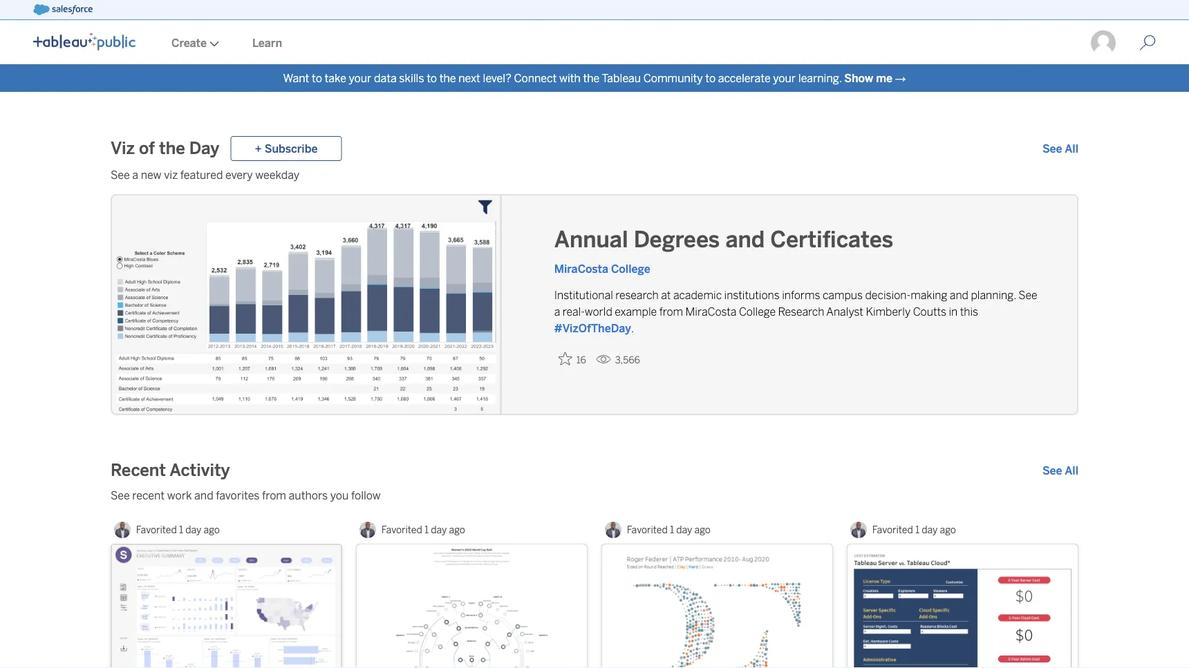 Task type: locate. For each thing, give the bounding box(es) containing it.
4 day from the left
[[922, 525, 938, 536]]

and up institutions
[[726, 227, 765, 253]]

see
[[1043, 142, 1063, 155], [111, 168, 130, 182], [1019, 289, 1038, 302], [1043, 464, 1063, 478], [111, 489, 130, 502]]

1 tich mabiza image from the left
[[114, 522, 131, 539]]

4 workbook thumbnail image from the left
[[848, 545, 1078, 669]]

1 vertical spatial and
[[950, 289, 969, 302]]

campus
[[823, 289, 863, 302]]

institutional
[[554, 289, 613, 302]]

Add Favorite button
[[554, 348, 590, 370]]

follow
[[351, 489, 381, 502]]

learn
[[252, 36, 282, 49]]

connect
[[514, 72, 557, 85]]

see all for see all viz of the day element
[[1043, 142, 1079, 155]]

your left learning.
[[773, 72, 796, 85]]

0 vertical spatial see all link
[[1043, 140, 1079, 157]]

recent activity heading
[[111, 460, 230, 482]]

college down institutions
[[739, 305, 776, 318]]

ago
[[204, 525, 220, 536], [449, 525, 465, 536], [695, 525, 711, 536], [940, 525, 956, 536]]

3 1 from the left
[[670, 525, 674, 536]]

4 1 from the left
[[916, 525, 920, 536]]

day
[[185, 525, 202, 536], [431, 525, 447, 536], [676, 525, 693, 536], [922, 525, 938, 536]]

featured
[[180, 168, 223, 182]]

2 see all link from the top
[[1043, 463, 1079, 479]]

all for see all viz of the day element
[[1065, 142, 1079, 155]]

college inside institutional research at academic institutions informs campus decision-making and planning. see a real-world example from miracosta college research analyst kimberly coutts in this #vizoftheday .
[[739, 305, 776, 318]]

recent activity
[[111, 461, 230, 481]]

college
[[611, 262, 651, 276], [739, 305, 776, 318]]

from down at
[[660, 305, 683, 318]]

1 horizontal spatial the
[[440, 72, 456, 85]]

academic
[[674, 289, 722, 302]]

4 ago from the left
[[940, 525, 956, 536]]

3 favorited from the left
[[627, 525, 668, 536]]

0 horizontal spatial tich mabiza image
[[114, 522, 131, 539]]

from
[[660, 305, 683, 318], [262, 489, 286, 502]]

to right skills
[[427, 72, 437, 85]]

.
[[631, 322, 634, 335]]

2 favorited from the left
[[382, 525, 422, 536]]

the inside 'heading'
[[159, 139, 185, 158]]

all for see all recent activity element
[[1065, 464, 1079, 478]]

see all link
[[1043, 140, 1079, 157], [1043, 463, 1079, 479]]

and right the work
[[194, 489, 213, 502]]

1 vertical spatial a
[[554, 305, 560, 318]]

0 horizontal spatial college
[[611, 262, 651, 276]]

create button
[[155, 21, 236, 64]]

1 horizontal spatial to
[[427, 72, 437, 85]]

1 horizontal spatial from
[[660, 305, 683, 318]]

2 tich mabiza image from the left
[[605, 522, 622, 539]]

miracosta up institutional
[[554, 262, 609, 276]]

see for see recent work and favorites from authors you follow element
[[111, 489, 130, 502]]

2 to from the left
[[427, 72, 437, 85]]

0 horizontal spatial the
[[159, 139, 185, 158]]

accelerate
[[718, 72, 771, 85]]

and
[[726, 227, 765, 253], [950, 289, 969, 302], [194, 489, 213, 502]]

1 horizontal spatial college
[[739, 305, 776, 318]]

2 all from the top
[[1065, 464, 1079, 478]]

1 horizontal spatial and
[[726, 227, 765, 253]]

decision-
[[865, 289, 911, 302]]

see all for see all recent activity element
[[1043, 464, 1079, 478]]

data
[[374, 72, 397, 85]]

a
[[132, 168, 138, 182], [554, 305, 560, 318]]

1 vertical spatial see all
[[1043, 464, 1079, 478]]

skills
[[399, 72, 424, 85]]

1 vertical spatial from
[[262, 489, 286, 502]]

1
[[179, 525, 183, 536], [425, 525, 429, 536], [670, 525, 674, 536], [916, 525, 920, 536]]

your right take
[[349, 72, 372, 85]]

0 horizontal spatial your
[[349, 72, 372, 85]]

2 horizontal spatial to
[[706, 72, 716, 85]]

day
[[189, 139, 220, 158]]

3 ago from the left
[[695, 525, 711, 536]]

miracosta college
[[554, 262, 651, 276]]

to left accelerate
[[706, 72, 716, 85]]

research
[[616, 289, 659, 302]]

from inside institutional research at academic institutions informs campus decision-making and planning. see a real-world example from miracosta college research analyst kimberly coutts in this #vizoftheday .
[[660, 305, 683, 318]]

+
[[255, 142, 262, 155]]

4 favorited 1 day ago from the left
[[873, 525, 956, 536]]

1 horizontal spatial your
[[773, 72, 796, 85]]

0 vertical spatial and
[[726, 227, 765, 253]]

2 see all from the top
[[1043, 464, 1079, 478]]

0 horizontal spatial from
[[262, 489, 286, 502]]

viz
[[164, 168, 178, 182]]

2 1 from the left
[[425, 525, 429, 536]]

the
[[440, 72, 456, 85], [583, 72, 600, 85], [159, 139, 185, 158]]

a left real-
[[554, 305, 560, 318]]

and up in
[[950, 289, 969, 302]]

tich mabiza image for 2nd 'workbook thumbnail' from right
[[605, 522, 622, 539]]

viz of the day
[[111, 139, 220, 158]]

tich mabiza image down see recent work and favorites from authors you follow element
[[605, 522, 622, 539]]

college up research
[[611, 262, 651, 276]]

1 horizontal spatial miracosta
[[686, 305, 737, 318]]

2 horizontal spatial and
[[950, 289, 969, 302]]

the left next
[[440, 72, 456, 85]]

0 horizontal spatial miracosta
[[554, 262, 609, 276]]

1 workbook thumbnail image from the left
[[111, 545, 342, 669]]

1 vertical spatial college
[[739, 305, 776, 318]]

see all
[[1043, 142, 1079, 155], [1043, 464, 1079, 478]]

viz
[[111, 139, 135, 158]]

3 workbook thumbnail image from the left
[[602, 545, 833, 669]]

to
[[312, 72, 322, 85], [427, 72, 437, 85], [706, 72, 716, 85]]

tich mabiza image down the follow
[[359, 522, 376, 539]]

1 see all from the top
[[1043, 142, 1079, 155]]

2 day from the left
[[431, 525, 447, 536]]

community
[[644, 72, 703, 85]]

favorites
[[216, 489, 260, 502]]

the right of
[[159, 139, 185, 158]]

miracosta college link
[[554, 262, 651, 276]]

0 horizontal spatial tich mabiza image
[[359, 522, 376, 539]]

workbook thumbnail image
[[111, 545, 342, 669], [357, 545, 587, 669], [602, 545, 833, 669], [848, 545, 1078, 669]]

1 vertical spatial see all link
[[1043, 463, 1079, 479]]

favorited 1 day ago
[[136, 525, 220, 536], [382, 525, 465, 536], [627, 525, 711, 536], [873, 525, 956, 536]]

→
[[895, 72, 906, 85]]

a left new
[[132, 168, 138, 182]]

tich mabiza image for 2nd 'workbook thumbnail' from the left
[[359, 522, 376, 539]]

+ subscribe button
[[231, 136, 342, 161]]

0 vertical spatial from
[[660, 305, 683, 318]]

institutional research at academic institutions informs campus decision-making and planning. see a real-world example from miracosta college research analyst kimberly coutts in this #vizoftheday .
[[554, 289, 1038, 335]]

the right with
[[583, 72, 600, 85]]

3 favorited 1 day ago from the left
[[627, 525, 711, 536]]

of
[[139, 139, 155, 158]]

want to take your data skills to the next level? connect with the tableau community to accelerate your learning. show me →
[[283, 72, 906, 85]]

from left authors at the left
[[262, 489, 286, 502]]

0 vertical spatial see all
[[1043, 142, 1079, 155]]

all inside see all recent activity element
[[1065, 464, 1079, 478]]

0 vertical spatial all
[[1065, 142, 1079, 155]]

miracosta
[[554, 262, 609, 276], [686, 305, 737, 318]]

1 vertical spatial miracosta
[[686, 305, 737, 318]]

0 horizontal spatial to
[[312, 72, 322, 85]]

1 horizontal spatial tich mabiza image
[[605, 522, 622, 539]]

favorited
[[136, 525, 177, 536], [382, 525, 422, 536], [627, 525, 668, 536], [873, 525, 913, 536]]

activity
[[170, 461, 230, 481]]

3 day from the left
[[676, 525, 693, 536]]

next
[[459, 72, 481, 85]]

1 tich mabiza image from the left
[[359, 522, 376, 539]]

1 horizontal spatial tich mabiza image
[[850, 522, 867, 539]]

1 all from the top
[[1065, 142, 1079, 155]]

from inside see recent work and favorites from authors you follow element
[[262, 489, 286, 502]]

tich mabiza image
[[114, 522, 131, 539], [850, 522, 867, 539]]

annual
[[554, 227, 628, 253]]

subscribe
[[265, 142, 318, 155]]

1 vertical spatial all
[[1065, 464, 1079, 478]]

this
[[960, 305, 979, 318]]

miracosta down academic
[[686, 305, 737, 318]]

all inside see all viz of the day element
[[1065, 142, 1079, 155]]

research
[[778, 305, 825, 318]]

tableau
[[602, 72, 641, 85]]

see for see all viz of the day element
[[1043, 142, 1063, 155]]

your
[[349, 72, 372, 85], [773, 72, 796, 85]]

tich mabiza image
[[359, 522, 376, 539], [605, 522, 622, 539]]

in
[[949, 305, 958, 318]]

with
[[559, 72, 581, 85]]

0 horizontal spatial and
[[194, 489, 213, 502]]

all
[[1065, 142, 1079, 155], [1065, 464, 1079, 478]]

1 to from the left
[[312, 72, 322, 85]]

annual degrees and certificates link
[[554, 225, 1039, 255]]

to left take
[[312, 72, 322, 85]]

2 vertical spatial and
[[194, 489, 213, 502]]

0 horizontal spatial a
[[132, 168, 138, 182]]

1 horizontal spatial a
[[554, 305, 560, 318]]



Task type: vqa. For each thing, say whether or not it's contained in the screenshot.
the 2,464
no



Task type: describe. For each thing, give the bounding box(es) containing it.
degrees
[[634, 227, 720, 253]]

analyst
[[827, 305, 864, 318]]

1 your from the left
[[349, 72, 372, 85]]

viz of the day heading
[[111, 138, 220, 160]]

create
[[172, 36, 207, 49]]

1 favorited from the left
[[136, 525, 177, 536]]

real-
[[563, 305, 585, 318]]

2 ago from the left
[[449, 525, 465, 536]]

kimberly
[[866, 305, 911, 318]]

miracosta inside institutional research at academic institutions informs campus decision-making and planning. see a real-world example from miracosta college research analyst kimberly coutts in this #vizoftheday .
[[686, 305, 737, 318]]

recent
[[111, 461, 166, 481]]

learn link
[[236, 21, 299, 64]]

2 favorited 1 day ago from the left
[[382, 525, 465, 536]]

2 tich mabiza image from the left
[[850, 522, 867, 539]]

authors
[[289, 489, 328, 502]]

salesforce logo image
[[33, 4, 93, 15]]

go to search image
[[1123, 35, 1173, 51]]

and inside 'link'
[[726, 227, 765, 253]]

#vizoftheday link
[[554, 322, 631, 335]]

show
[[845, 72, 874, 85]]

1 1 from the left
[[179, 525, 183, 536]]

institutions
[[724, 289, 780, 302]]

see inside institutional research at academic institutions informs campus decision-making and planning. see a real-world example from miracosta college research analyst kimberly coutts in this #vizoftheday .
[[1019, 289, 1038, 302]]

0 vertical spatial a
[[132, 168, 138, 182]]

see for see a new viz featured every weekday element
[[111, 168, 130, 182]]

2 your from the left
[[773, 72, 796, 85]]

every
[[225, 168, 253, 182]]

see all viz of the day element
[[1043, 140, 1079, 157]]

show me link
[[845, 72, 893, 85]]

16
[[577, 355, 586, 366]]

you
[[330, 489, 349, 502]]

weekday
[[255, 168, 300, 182]]

planning.
[[971, 289, 1017, 302]]

1 day from the left
[[185, 525, 202, 536]]

tara.schultz image
[[1090, 29, 1118, 57]]

see all recent activity element
[[1043, 463, 1079, 479]]

3 to from the left
[[706, 72, 716, 85]]

3,566 views element
[[590, 349, 646, 372]]

learning.
[[799, 72, 842, 85]]

recent
[[132, 489, 165, 502]]

logo image
[[33, 33, 136, 50]]

world
[[585, 305, 613, 318]]

a inside institutional research at academic institutions informs campus decision-making and planning. see a real-world example from miracosta college research analyst kimberly coutts in this #vizoftheday .
[[554, 305, 560, 318]]

3,566
[[615, 355, 640, 366]]

see recent work and favorites from authors you follow
[[111, 489, 381, 502]]

see for see all recent activity element
[[1043, 464, 1063, 478]]

+ subscribe
[[255, 142, 318, 155]]

coutts
[[913, 305, 947, 318]]

certificates
[[771, 227, 894, 253]]

level?
[[483, 72, 512, 85]]

0 vertical spatial college
[[611, 262, 651, 276]]

and inside institutional research at academic institutions informs campus decision-making and planning. see a real-world example from miracosta college research analyst kimberly coutts in this #vizoftheday .
[[950, 289, 969, 302]]

#vizoftheday
[[554, 322, 631, 335]]

see recent work and favorites from authors you follow element
[[111, 488, 1079, 504]]

new
[[141, 168, 161, 182]]

2 workbook thumbnail image from the left
[[357, 545, 587, 669]]

1 see all link from the top
[[1043, 140, 1079, 157]]

see a new viz featured every weekday element
[[111, 167, 1079, 183]]

me
[[876, 72, 893, 85]]

making
[[911, 289, 948, 302]]

work
[[167, 489, 192, 502]]

want
[[283, 72, 309, 85]]

see a new viz featured every weekday
[[111, 168, 300, 182]]

1 favorited 1 day ago from the left
[[136, 525, 220, 536]]

2 horizontal spatial the
[[583, 72, 600, 85]]

informs
[[782, 289, 821, 302]]

0 vertical spatial miracosta
[[554, 262, 609, 276]]

take
[[325, 72, 346, 85]]

annual degrees and certificates
[[554, 227, 894, 253]]

1 ago from the left
[[204, 525, 220, 536]]

example
[[615, 305, 657, 318]]

4 favorited from the left
[[873, 525, 913, 536]]

at
[[661, 289, 671, 302]]



